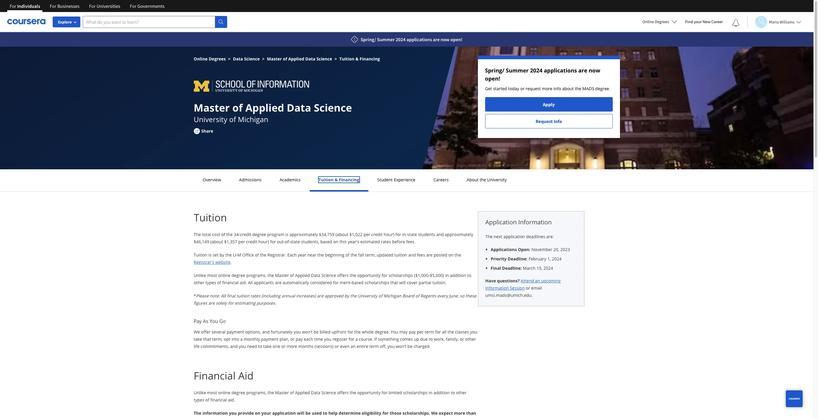 Task type: describe. For each thing, give the bounding box(es) containing it.
cost
[[212, 232, 220, 238]]

you right fortunately
[[294, 329, 301, 335]]

students inside the total cost of the 34-credit degree program is approximately $34,759 (about $1,022 per credit hour) for in-state students and approximately $46,149 (about $1,357 per credit hour) for out-of-state students, based on this year's estimated rates before fees.
[[418, 232, 435, 238]]

degrees for online degrees
[[655, 19, 669, 24]]

by inside * please note: all final tuition rates (including annual increases) are approved by the university of michigan board of regents every june, so these figures are solely for estimating purposes.
[[345, 293, 349, 299]]

unlike for types
[[194, 390, 206, 396]]

and right options,
[[262, 329, 270, 335]]

work,
[[434, 337, 445, 342]]

attend an upcoming information session link
[[486, 278, 561, 291]]

degrees for online degrees > data science > master of applied data science > tuition & financing
[[209, 56, 226, 62]]

upfront
[[332, 329, 347, 335]]

1 horizontal spatial now
[[589, 67, 600, 74]]

solely
[[216, 300, 227, 306]]

today
[[508, 86, 519, 92]]

1 horizontal spatial state
[[407, 232, 417, 238]]

about
[[467, 177, 479, 183]]

entire
[[357, 344, 368, 350]]

financial aid
[[194, 369, 254, 383]]

$5,000)
[[430, 273, 444, 279]]

email
[[531, 285, 542, 291]]

1 horizontal spatial information
[[519, 218, 552, 226]]

something
[[378, 337, 399, 342]]

your inside the information you provide on your application will be used to help determine eligibility for those scholarships. we expect more than half of our online students to receive some financial support.
[[262, 411, 271, 416]]

or right today at the right
[[521, 86, 525, 92]]

information
[[203, 411, 228, 416]]

estimated
[[360, 239, 380, 245]]

university of michigan image
[[194, 77, 313, 92]]

for for businesses
[[50, 3, 56, 9]]

university inside master of applied data science university of michigan
[[194, 114, 227, 124]]

1 horizontal spatial applications
[[544, 67, 577, 74]]

the right all
[[448, 329, 454, 335]]

1 horizontal spatial open!
[[485, 75, 500, 82]]

scholarships inside unlike most online degree programs, the master of applied data science offers the opportunity for limited scholarships in addition to other types of financial aid.
[[403, 390, 428, 396]]

several
[[212, 329, 226, 335]]

1 vertical spatial &
[[335, 177, 338, 183]]

the right near
[[318, 252, 324, 258]]

aid. inside unlike most online degree programs, the master of applied data science offers the opportunity for scholarships ($1,000-$5,000) in addition to other types of financial aid. all applicants are automatically considered for merit-based scholarships that will cover partial tuition.
[[240, 280, 247, 286]]

(sessions)
[[315, 344, 334, 350]]

to inside unlike most online degree programs, the master of applied data science offers the opportunity for scholarships ($1,000-$5,000) in addition to other types of financial aid. all applicants are automatically considered for merit-based scholarships that will cover partial tuition.
[[467, 273, 472, 279]]

posted
[[434, 252, 447, 258]]

2 horizontal spatial more
[[542, 86, 553, 92]]

explore button
[[53, 17, 80, 27]]

the right about
[[575, 86, 582, 92]]

request
[[526, 86, 541, 92]]

months
[[298, 344, 314, 350]]

life
[[194, 344, 200, 350]]

the up the receive
[[268, 390, 274, 396]]

family,
[[446, 337, 459, 342]]

students,
[[301, 239, 319, 245]]

1 horizontal spatial (about
[[336, 232, 348, 238]]

list item containing applications open:
[[491, 247, 577, 253]]

explore
[[58, 19, 72, 25]]

request info button
[[485, 114, 613, 129]]

1 vertical spatial financing
[[339, 177, 359, 183]]

term, inside we offer several payment options, and fortunately you won't be billed upfront for the whole degree. you may pay per term for all the classes you take that term, opt into a monthly payment plan, or pay each time you register for a course. if something comes up due to work, family, or other life commitments, and you need to take one or more months (sessions) or even an entire term off, you won't be charged.
[[212, 337, 223, 342]]

1 horizontal spatial &
[[356, 56, 359, 62]]

1 vertical spatial state
[[290, 239, 300, 245]]

the information you provide on your application will be used to help determine eligibility for those scholarships. we expect more than half of our online students to receive some financial support.
[[194, 411, 476, 419]]

addition inside unlike most online degree programs, the master of applied data science offers the opportunity for limited scholarships in addition to other types of financial aid.
[[434, 390, 450, 396]]

degree for aid.
[[232, 390, 245, 396]]

for inside unlike most online degree programs, the master of applied data science offers the opportunity for limited scholarships in addition to other types of financial aid.
[[382, 390, 388, 396]]

for left all
[[435, 329, 441, 335]]

1 horizontal spatial per
[[364, 232, 370, 238]]

0 vertical spatial now
[[441, 36, 450, 42]]

out-
[[277, 239, 285, 245]]

data inside master of applied data science university of michigan
[[287, 101, 311, 115]]

one
[[273, 344, 280, 350]]

career
[[712, 19, 723, 24]]

15,
[[537, 266, 543, 271]]

science for unlike most online degree programs, the master of applied data science offers the opportunity for limited scholarships in addition to other types of financial aid.
[[321, 390, 336, 396]]

is inside tuition is set by the u-m office of the registrar. each year near the beginning of the fall term, updated tuition and fees are posted on the registrar's website .
[[209, 252, 212, 258]]

1 vertical spatial spring/ summer 2024 applications are now open!
[[485, 67, 600, 82]]

get
[[485, 86, 492, 92]]

considered
[[310, 280, 332, 286]]

you right the 'classes'
[[470, 329, 478, 335]]

3 > from the left
[[335, 56, 337, 62]]

overview link
[[201, 177, 223, 183]]

u-
[[233, 252, 237, 258]]

you inside we offer several payment options, and fortunately you won't be billed upfront for the whole degree. you may pay per term for all the classes you take that term, opt into a monthly payment plan, or pay each time you register for a course. if something comes up due to work, family, or other life commitments, and you need to take one or more months (sessions) or even an entire term off, you won't be charged.
[[391, 329, 398, 335]]

student experience
[[377, 177, 416, 183]]

university inside * please note: all final tuition rates (including annual increases) are approved by the university of michigan board of regents every june, so these figures are solely for estimating purposes.
[[358, 293, 378, 299]]

than
[[466, 411, 476, 416]]

data for unlike most online degree programs, the master of applied data science offers the opportunity for limited scholarships in addition to other types of financial aid.
[[311, 390, 320, 396]]

find your new career link
[[682, 18, 726, 26]]

0 horizontal spatial won't
[[302, 329, 313, 335]]

into
[[232, 337, 239, 342]]

types inside unlike most online degree programs, the master of applied data science offers the opportunity for limited scholarships in addition to other types of financial aid.
[[194, 397, 204, 403]]

are:
[[546, 234, 554, 240]]

have questions?
[[486, 278, 520, 284]]

financial inside unlike most online degree programs, the master of applied data science offers the opportunity for limited scholarships in addition to other types of financial aid.
[[210, 397, 227, 403]]

0 horizontal spatial pay
[[296, 337, 303, 342]]

0 vertical spatial spring/
[[361, 36, 376, 42]]

0 horizontal spatial per
[[238, 239, 245, 245]]

2 horizontal spatial be
[[408, 344, 413, 350]]

or inside or email umsi.mads@umich.edu.
[[526, 285, 530, 291]]

set
[[213, 252, 219, 258]]

you left need at the bottom
[[239, 344, 246, 350]]

to down provide
[[251, 418, 255, 419]]

1 vertical spatial payment
[[261, 337, 279, 342]]

annual
[[282, 293, 295, 299]]

you inside the information you provide on your application will be used to help determine eligibility for those scholarships. we expect more than half of our online students to receive some financial support.
[[229, 411, 237, 416]]

the left registrar.
[[260, 252, 267, 258]]

the inside the information you provide on your application will be used to help determine eligibility for those scholarships. we expect more than half of our online students to receive some financial support.
[[194, 411, 201, 416]]

the left fall
[[351, 252, 357, 258]]

or down register
[[335, 344, 339, 350]]

umsi.mads@umich.edu.
[[486, 293, 533, 298]]

banner navigation
[[5, 0, 169, 17]]

that inside we offer several payment options, and fortunately you won't be billed upfront for the whole degree. you may pay per term for all the classes you take that term, opt into a monthly payment plan, or pay each time you register for a course. if something comes up due to work, family, or other life commitments, and you need to take one or more months (sessions) or even an entire term off, you won't be charged.
[[203, 337, 211, 342]]

and inside tuition is set by the u-m office of the registrar. each year near the beginning of the fall term, updated tuition and fees are posted on the registrar's website .
[[408, 252, 416, 258]]

about the university link
[[465, 177, 509, 183]]

for governments
[[130, 3, 165, 9]]

maria williams
[[769, 19, 795, 25]]

all
[[442, 329, 447, 335]]

and down into
[[230, 344, 238, 350]]

applicants
[[254, 280, 274, 286]]

based inside the total cost of the 34-credit degree program is approximately $34,759 (about $1,022 per credit hour) for in-state students and approximately $46,149 (about $1,357 per credit hour) for out-of-state students, based on this year's estimated rates before fees.
[[320, 239, 332, 245]]

types inside unlike most online degree programs, the master of applied data science offers the opportunity for scholarships ($1,000-$5,000) in addition to other types of financial aid. all applicants are automatically considered for merit-based scholarships that will cover partial tuition.
[[206, 280, 216, 286]]

$34,759
[[319, 232, 335, 238]]

total
[[202, 232, 211, 238]]

applied inside master of applied data science university of michigan
[[245, 101, 284, 115]]

are inside spring/ summer 2024 applications are now open!
[[579, 67, 588, 74]]

rates inside * please note: all final tuition rates (including annual increases) are approved by the university of michigan board of regents every june, so these figures are solely for estimating purposes.
[[250, 293, 260, 299]]

other inside we offer several payment options, and fortunately you won't be billed upfront for the whole degree. you may pay per term for all the classes you take that term, opt into a monthly payment plan, or pay each time you register for a course. if something comes up due to work, family, or other life commitments, and you need to take one or more months (sessions) or even an entire term off, you won't be charged.
[[465, 337, 476, 342]]

options,
[[245, 329, 261, 335]]

website
[[215, 260, 231, 265]]

michigan inside * please note: all final tuition rates (including annual increases) are approved by the university of michigan board of regents every june, so these figures are solely for estimating purposes.
[[384, 293, 401, 299]]

year
[[298, 252, 306, 258]]

tuition inside * please note: all final tuition rates (including annual increases) are approved by the university of michigan board of regents every june, so these figures are solely for estimating purposes.
[[237, 293, 249, 299]]

degree. inside we offer several payment options, and fortunately you won't be billed upfront for the whole degree. you may pay per term for all the classes you take that term, opt into a monthly payment plan, or pay each time you register for a course. if something comes up due to work, family, or other life commitments, and you need to take one or more months (sessions) or even an entire term off, you won't be charged.
[[375, 329, 390, 335]]

data for unlike most online degree programs, the master of applied data science offers the opportunity for scholarships ($1,000-$5,000) in addition to other types of financial aid. all applicants are automatically considered for merit-based scholarships that will cover partial tuition.
[[311, 273, 320, 279]]

20,
[[554, 247, 559, 253]]

comes
[[400, 337, 413, 342]]

the left "u-" on the left
[[225, 252, 232, 258]]

will inside the information you provide on your application will be used to help determine eligibility for those scholarships. we expect more than half of our online students to receive some financial support.
[[297, 411, 305, 416]]

time
[[314, 337, 323, 342]]

some
[[273, 418, 284, 419]]

0 vertical spatial financing
[[360, 56, 380, 62]]

these
[[466, 293, 477, 299]]

degree for financial
[[232, 273, 245, 279]]

for inside * please note: all final tuition rates (including annual increases) are approved by the university of michigan board of regents every june, so these figures are solely for estimating purposes.
[[228, 300, 234, 306]]

deadline: for priority deadline:
[[508, 256, 528, 262]]

academics
[[280, 177, 301, 183]]

each
[[287, 252, 297, 258]]

$1,357
[[224, 239, 237, 245]]

0 horizontal spatial applications
[[407, 36, 432, 42]]

unlike most online degree programs, the master of applied data science offers the opportunity for limited scholarships in addition to other types of financial aid.
[[194, 390, 467, 403]]

information inside attend an upcoming information session
[[486, 285, 509, 291]]

apply
[[543, 101, 555, 107]]

program
[[267, 232, 284, 238]]

governments
[[137, 3, 165, 9]]

1 vertical spatial spring/
[[485, 67, 505, 74]]

0 vertical spatial hour)
[[384, 232, 395, 238]]

2 approximately from the left
[[445, 232, 473, 238]]

0 vertical spatial application
[[504, 234, 525, 240]]

1 vertical spatial hour)
[[259, 239, 269, 245]]

0 vertical spatial scholarships
[[389, 273, 413, 279]]

offer
[[201, 329, 211, 335]]

online for online degrees
[[643, 19, 654, 24]]

0 vertical spatial payment
[[227, 329, 244, 335]]

next
[[494, 234, 503, 240]]

michigan inside master of applied data science university of michigan
[[238, 114, 268, 124]]

online degrees button
[[638, 15, 682, 28]]

1 vertical spatial take
[[263, 344, 272, 350]]

to left "help"
[[323, 411, 327, 416]]

the up determine
[[350, 390, 356, 396]]

1 vertical spatial won't
[[396, 344, 407, 350]]

0 vertical spatial pay
[[409, 329, 416, 335]]

master of applied data science link
[[267, 56, 332, 62]]

for for universities
[[89, 3, 96, 9]]

offers for limited
[[337, 390, 349, 396]]

1 > from the left
[[228, 56, 231, 62]]

register
[[333, 337, 348, 342]]

individuals
[[17, 3, 40, 9]]

share button
[[194, 128, 222, 134]]

scholarships.
[[403, 411, 430, 416]]

in-
[[402, 232, 407, 238]]

final deadline: march 15, 2024
[[491, 266, 553, 271]]

is inside the total cost of the 34-credit degree program is approximately $34,759 (about $1,022 per credit hour) for in-state students and approximately $46,149 (about $1,357 per credit hour) for out-of-state students, based on this year's estimated rates before fees.
[[285, 232, 289, 238]]

aid
[[238, 369, 254, 383]]

by inside tuition is set by the u-m office of the registrar. each year near the beginning of the fall term, updated tuition and fees are posted on the registrar's website .
[[220, 252, 224, 258]]

for left merit-
[[333, 280, 339, 286]]

for down updated
[[382, 273, 388, 279]]

registrar's
[[194, 260, 214, 265]]

show notifications image
[[733, 20, 740, 27]]

for inside the information you provide on your application will be used to help determine eligibility for those scholarships. we expect more than half of our online students to receive some financial support.
[[383, 411, 389, 416]]

the inside * please note: all final tuition rates (including annual increases) are approved by the university of michigan board of regents every june, so these figures are solely for estimating purposes.
[[350, 293, 357, 299]]

1 horizontal spatial degree.
[[596, 86, 610, 92]]

science inside master of applied data science university of michigan
[[314, 101, 352, 115]]

online for financial
[[218, 390, 231, 396]]

of inside the information you provide on your application will be used to help determine eligibility for those scholarships. we expect more than half of our online students to receive some financial support.
[[203, 418, 207, 419]]

the for application information
[[486, 234, 493, 240]]

or right plan,
[[290, 337, 295, 342]]

for left in-
[[396, 232, 401, 238]]

1 vertical spatial university
[[487, 177, 507, 183]]

addition inside unlike most online degree programs, the master of applied data science offers the opportunity for scholarships ($1,000-$5,000) in addition to other types of financial aid. all applicants are automatically considered for merit-based scholarships that will cover partial tuition.
[[450, 273, 466, 279]]

for down program
[[270, 239, 276, 245]]

to right need at the bottom
[[258, 344, 262, 350]]

you down something
[[388, 344, 395, 350]]

1 a from the left
[[240, 337, 243, 342]]



Task type: locate. For each thing, give the bounding box(es) containing it.
more left than
[[454, 411, 465, 416]]

0 vertical spatial won't
[[302, 329, 313, 335]]

1 approximately from the left
[[290, 232, 318, 238]]

pay
[[409, 329, 416, 335], [296, 337, 303, 342]]

2 programs, from the top
[[246, 390, 267, 396]]

be up support.
[[306, 411, 311, 416]]

0 vertical spatial in
[[445, 273, 449, 279]]

1 vertical spatial degree.
[[375, 329, 390, 335]]

applications open: november 20, 2023
[[491, 247, 570, 253]]

0 horizontal spatial take
[[194, 337, 202, 342]]

0 horizontal spatial based
[[320, 239, 332, 245]]

0 vertical spatial students
[[418, 232, 435, 238]]

science inside unlike most online degree programs, the master of applied data science offers the opportunity for limited scholarships in addition to other types of financial aid.
[[321, 390, 336, 396]]

info
[[554, 118, 562, 124]]

0 vertical spatial rates
[[381, 239, 391, 245]]

will left cover
[[399, 280, 406, 286]]

2 vertical spatial on
[[255, 411, 260, 416]]

unlike inside unlike most online degree programs, the master of applied data science offers the opportunity for limited scholarships in addition to other types of financial aid.
[[194, 390, 206, 396]]

0 horizontal spatial michigan
[[238, 114, 268, 124]]

on inside tuition is set by the u-m office of the registrar. each year near the beginning of the fall term, updated tuition and fees are posted on the registrar's website .
[[449, 252, 454, 258]]

based down fall
[[352, 280, 364, 286]]

will inside unlike most online degree programs, the master of applied data science offers the opportunity for scholarships ($1,000-$5,000) in addition to other types of financial aid. all applicants are automatically considered for merit-based scholarships that will cover partial tuition.
[[399, 280, 406, 286]]

by right set
[[220, 252, 224, 258]]

0 vertical spatial degrees
[[655, 19, 669, 24]]

0 horizontal spatial will
[[297, 411, 305, 416]]

data science link
[[233, 56, 260, 62]]

for for individuals
[[10, 3, 16, 9]]

unlike for other
[[194, 273, 206, 279]]

What do you want to learn? text field
[[83, 16, 215, 28]]

other inside unlike most online degree programs, the master of applied data science offers the opportunity for scholarships ($1,000-$5,000) in addition to other types of financial aid. all applicants are automatically considered for merit-based scholarships that will cover partial tuition.
[[194, 280, 204, 286]]

applied for unlike most online degree programs, the master of applied data science offers the opportunity for limited scholarships in addition to other types of financial aid.
[[295, 390, 310, 396]]

the
[[194, 232, 201, 238], [486, 234, 493, 240], [194, 411, 201, 416]]

degree. up something
[[375, 329, 390, 335]]

types
[[206, 280, 216, 286], [194, 397, 204, 403]]

all left the applicants at the bottom left
[[248, 280, 253, 286]]

0 horizontal spatial more
[[287, 344, 297, 350]]

programs, inside unlike most online degree programs, the master of applied data science offers the opportunity for limited scholarships in addition to other types of financial aid.
[[246, 390, 267, 396]]

1 vertical spatial term
[[369, 344, 379, 350]]

online for online degrees > data science > master of applied data science > tuition & financing
[[194, 56, 208, 62]]

priority deadline: february 1, 2024
[[491, 256, 562, 262]]

2 horizontal spatial per
[[417, 329, 424, 335]]

0 vertical spatial you
[[210, 318, 218, 325]]

None search field
[[83, 16, 227, 28]]

online degrees link
[[194, 56, 226, 62]]

0 vertical spatial online
[[643, 19, 654, 24]]

office
[[242, 252, 254, 258]]

based
[[320, 239, 332, 245], [352, 280, 364, 286]]

careers link
[[432, 177, 451, 183]]

1 vertical spatial applications
[[544, 67, 577, 74]]

information
[[519, 218, 552, 226], [486, 285, 509, 291]]

we left offer
[[194, 329, 200, 335]]

summer inside spring/ summer 2024 applications are now open!
[[506, 67, 529, 74]]

science for online degrees > data science > master of applied data science > tuition & financing
[[317, 56, 332, 62]]

and up posted
[[436, 232, 444, 238]]

due
[[420, 337, 428, 342]]

financial inside unlike most online degree programs, the master of applied data science offers the opportunity for scholarships ($1,000-$5,000) in addition to other types of financial aid. all applicants are automatically considered for merit-based scholarships that will cover partial tuition.
[[222, 280, 239, 286]]

you left may at bottom left
[[391, 329, 398, 335]]

0 vertical spatial we
[[194, 329, 200, 335]]

1 horizontal spatial spring/ summer 2024 applications are now open!
[[485, 67, 600, 82]]

0 vertical spatial open!
[[451, 36, 463, 42]]

0 horizontal spatial open!
[[451, 36, 463, 42]]

to inside unlike most online degree programs, the master of applied data science offers the opportunity for limited scholarships in addition to other types of financial aid.
[[451, 390, 455, 396]]

1 vertical spatial scholarships
[[365, 280, 389, 286]]

0 horizontal spatial by
[[220, 252, 224, 258]]

science inside unlike most online degree programs, the master of applied data science offers the opportunity for scholarships ($1,000-$5,000) in addition to other types of financial aid. all applicants are automatically considered for merit-based scholarships that will cover partial tuition.
[[321, 273, 336, 279]]

online down financial aid
[[218, 390, 231, 396]]

0 vertical spatial be
[[314, 329, 319, 335]]

0 horizontal spatial your
[[262, 411, 271, 416]]

degree left program
[[252, 232, 266, 238]]

deadline: for final deadline:
[[502, 266, 522, 271]]

master of applied data science university of michigan
[[194, 101, 352, 124]]

opportunity for limited
[[357, 390, 381, 396]]

0 vertical spatial unlike
[[194, 273, 206, 279]]

students inside the information you provide on your application will be used to help determine eligibility for those scholarships. we expect more than half of our online students to receive some financial support.
[[231, 418, 250, 419]]

1 vertical spatial by
[[345, 293, 349, 299]]

2 vertical spatial online
[[217, 418, 230, 419]]

1 vertical spatial we
[[431, 411, 438, 416]]

0 vertical spatial term
[[425, 329, 434, 335]]

half
[[194, 418, 202, 419]]

1 horizontal spatial won't
[[396, 344, 407, 350]]

payment up one
[[261, 337, 279, 342]]

1 offers from the top
[[337, 273, 349, 279]]

data inside unlike most online degree programs, the master of applied data science offers the opportunity for limited scholarships in addition to other types of financial aid.
[[311, 390, 320, 396]]

0 vertical spatial types
[[206, 280, 216, 286]]

0 horizontal spatial tuition
[[237, 293, 249, 299]]

1 horizontal spatial that
[[390, 280, 398, 286]]

0 vertical spatial degree
[[252, 232, 266, 238]]

0 horizontal spatial online
[[194, 56, 208, 62]]

is
[[285, 232, 289, 238], [209, 252, 212, 258]]

a
[[240, 337, 243, 342], [356, 337, 358, 342]]

0 horizontal spatial students
[[231, 418, 250, 419]]

offers inside unlike most online degree programs, the master of applied data science offers the opportunity for scholarships ($1,000-$5,000) in addition to other types of financial aid. all applicants are automatically considered for merit-based scholarships that will cover partial tuition.
[[337, 273, 349, 279]]

pay
[[194, 318, 202, 325]]

summer
[[377, 36, 395, 42], [506, 67, 529, 74]]

addition up expect
[[434, 390, 450, 396]]

automatically
[[283, 280, 309, 286]]

1 horizontal spatial your
[[694, 19, 702, 24]]

0 vertical spatial spring/ summer 2024 applications are now open!
[[361, 36, 463, 42]]

1 horizontal spatial all
[[248, 280, 253, 286]]

aid. inside unlike most online degree programs, the master of applied data science offers the opportunity for limited scholarships in addition to other types of financial aid.
[[228, 397, 235, 403]]

addition up so in the right bottom of the page
[[450, 273, 466, 279]]

businesses
[[57, 3, 79, 9]]

each
[[304, 337, 313, 342]]

0 vertical spatial that
[[390, 280, 398, 286]]

1 horizontal spatial based
[[352, 280, 364, 286]]

1 horizontal spatial financing
[[360, 56, 380, 62]]

take up the life
[[194, 337, 202, 342]]

online inside unlike most online degree programs, the master of applied data science offers the opportunity for limited scholarships in addition to other types of financial aid.
[[218, 390, 231, 396]]

or down the 'classes'
[[460, 337, 464, 342]]

0 vertical spatial will
[[399, 280, 406, 286]]

mads
[[583, 86, 595, 92]]

programs, down aid
[[246, 390, 267, 396]]

aid. down financial aid
[[228, 397, 235, 403]]

1 horizontal spatial take
[[263, 344, 272, 350]]

list item containing final deadline:
[[491, 265, 577, 272]]

financial inside the information you provide on your application will be used to help determine eligibility for those scholarships. we expect more than half of our online students to receive some financial support.
[[285, 418, 303, 419]]

2 most from the top
[[207, 390, 217, 396]]

degree.
[[596, 86, 610, 92], [375, 329, 390, 335]]

list item containing priority deadline:
[[491, 256, 577, 262]]

list containing applications open:
[[488, 247, 577, 272]]

or email umsi.mads@umich.edu.
[[486, 285, 542, 298]]

an inside attend an upcoming information session
[[535, 278, 540, 284]]

so
[[460, 293, 465, 299]]

online inside the information you provide on your application will be used to help determine eligibility for those scholarships. we expect more than half of our online students to receive some financial support.
[[217, 418, 230, 419]]

on right posted
[[449, 252, 454, 258]]

more down plan,
[[287, 344, 297, 350]]

info
[[554, 86, 561, 92]]

the right posted
[[455, 252, 461, 258]]

tuition for tuition
[[194, 211, 227, 225]]

opportunity for scholarships
[[357, 273, 381, 279]]

all up solely
[[221, 293, 226, 299]]

3 list item from the top
[[491, 265, 577, 272]]

master up automatically
[[275, 273, 289, 279]]

in inside unlike most online degree programs, the master of applied data science offers the opportunity for limited scholarships in addition to other types of financial aid.
[[429, 390, 433, 396]]

we left expect
[[431, 411, 438, 416]]

2 vertical spatial university
[[358, 293, 378, 299]]

0 horizontal spatial application
[[272, 411, 296, 416]]

1 vertical spatial online
[[218, 390, 231, 396]]

online inside popup button
[[643, 19, 654, 24]]

degree inside unlike most online degree programs, the master of applied data science offers the opportunity for scholarships ($1,000-$5,000) in addition to other types of financial aid. all applicants are automatically considered for merit-based scholarships that will cover partial tuition.
[[232, 273, 245, 279]]

more inside we offer several payment options, and fortunately you won't be billed upfront for the whole degree. you may pay per term for all the classes you take that term, opt into a monthly payment plan, or pay each time you register for a course. if something comes up due to work, family, or other life commitments, and you need to take one or more months (sessions) or even an entire term off, you won't be charged.
[[287, 344, 297, 350]]

1 vertical spatial (about
[[210, 239, 223, 245]]

you left provide
[[229, 411, 237, 416]]

for up "even"
[[349, 337, 354, 342]]

information down the have questions?
[[486, 285, 509, 291]]

in right $5,000)
[[445, 273, 449, 279]]

list item
[[491, 247, 577, 253], [491, 256, 577, 262], [491, 265, 577, 272]]

1 horizontal spatial rates
[[381, 239, 391, 245]]

will
[[399, 280, 406, 286], [297, 411, 305, 416]]

programs, inside unlike most online degree programs, the master of applied data science offers the opportunity for scholarships ($1,000-$5,000) in addition to other types of financial aid. all applicants are automatically considered for merit-based scholarships that will cover partial tuition.
[[246, 273, 267, 279]]

list item down february
[[491, 265, 577, 272]]

state up 'fees.'
[[407, 232, 417, 238]]

master inside unlike most online degree programs, the master of applied data science offers the opportunity for limited scholarships in addition to other types of financial aid.
[[275, 390, 289, 396]]

1 horizontal spatial an
[[535, 278, 540, 284]]

1 horizontal spatial is
[[285, 232, 289, 238]]

1 vertical spatial all
[[221, 293, 226, 299]]

data for online degrees > data science > master of applied data science > tuition & financing
[[305, 56, 315, 62]]

term up due
[[425, 329, 434, 335]]

most down registrar's website link
[[207, 273, 217, 279]]

2 offers from the top
[[337, 390, 349, 396]]

master right data science link
[[267, 56, 282, 62]]

we inside the information you provide on your application will be used to help determine eligibility for those scholarships. we expect more than half of our online students to receive some financial support.
[[431, 411, 438, 416]]

1 horizontal spatial approximately
[[445, 232, 473, 238]]

are inside unlike most online degree programs, the master of applied data science offers the opportunity for scholarships ($1,000-$5,000) in addition to other types of financial aid. all applicants are automatically considered for merit-based scholarships that will cover partial tuition.
[[275, 280, 282, 286]]

board
[[403, 293, 415, 299]]

science for unlike most online degree programs, the master of applied data science offers the opportunity for scholarships ($1,000-$5,000) in addition to other types of financial aid. all applicants are automatically considered for merit-based scholarships that will cover partial tuition.
[[321, 273, 336, 279]]

we offer several payment options, and fortunately you won't be billed upfront for the whole degree. you may pay per term for all the classes you take that term, opt into a monthly payment plan, or pay each time you register for a course. if something comes up due to work, family, or other life commitments, and you need to take one or more months (sessions) or even an entire term off, you won't be charged.
[[194, 329, 478, 350]]

is left set
[[209, 252, 212, 258]]

0 horizontal spatial you
[[210, 318, 218, 325]]

the up half
[[194, 411, 201, 416]]

offers up determine
[[337, 390, 349, 396]]

for right upfront
[[348, 329, 353, 335]]

be inside the information you provide on your application will be used to help determine eligibility for those scholarships. we expect more than half of our online students to receive some financial support.
[[306, 411, 311, 416]]

for for governments
[[130, 3, 137, 9]]

addition
[[450, 273, 466, 279], [434, 390, 450, 396]]

or down attend
[[526, 285, 530, 291]]

tuition inside tuition is set by the u-m office of the registrar. each year near the beginning of the fall term, updated tuition and fees are posted on the registrar's website .
[[194, 252, 207, 258]]

applied inside unlike most online degree programs, the master of applied data science offers the opportunity for scholarships ($1,000-$5,000) in addition to other types of financial aid. all applicants are automatically considered for merit-based scholarships that will cover partial tuition.
[[295, 273, 310, 279]]

may
[[399, 329, 408, 335]]

.
[[231, 260, 232, 265]]

1 list item from the top
[[491, 247, 577, 253]]

1 unlike from the top
[[194, 273, 206, 279]]

admissions link
[[237, 177, 263, 183]]

find your new career
[[685, 19, 723, 24]]

0 horizontal spatial term
[[369, 344, 379, 350]]

master inside unlike most online degree programs, the master of applied data science offers the opportunity for scholarships ($1,000-$5,000) in addition to other types of financial aid. all applicants are automatically considered for merit-based scholarships that will cover partial tuition.
[[275, 273, 289, 279]]

per down 34-
[[238, 239, 245, 245]]

most for of
[[207, 390, 217, 396]]

year's
[[348, 239, 359, 245]]

2 unlike from the top
[[194, 390, 206, 396]]

1 vertical spatial application
[[272, 411, 296, 416]]

rates up estimating
[[250, 293, 260, 299]]

apply button
[[485, 97, 613, 112]]

that inside unlike most online degree programs, the master of applied data science offers the opportunity for scholarships ($1,000-$5,000) in addition to other types of financial aid. all applicants are automatically considered for merit-based scholarships that will cover partial tuition.
[[390, 280, 398, 286]]

1 programs, from the top
[[246, 273, 267, 279]]

1 vertical spatial now
[[589, 67, 600, 74]]

course.
[[359, 337, 373, 342]]

master for online degrees > data science > master of applied data science > tuition & financing
[[267, 56, 282, 62]]

billed
[[320, 329, 331, 335]]

support.
[[304, 418, 322, 419]]

term down if
[[369, 344, 379, 350]]

programs, for financial
[[246, 273, 267, 279]]

all inside * please note: all final tuition rates (including annual increases) are approved by the university of michigan board of regents every june, so these figures are solely for estimating purposes.
[[221, 293, 226, 299]]

other up the please
[[194, 280, 204, 286]]

other
[[194, 280, 204, 286], [465, 337, 476, 342], [456, 390, 467, 396]]

degrees left data science link
[[209, 56, 226, 62]]

to up these
[[467, 273, 472, 279]]

for left businesses
[[50, 3, 56, 9]]

final
[[491, 266, 501, 271]]

1 most from the top
[[207, 273, 217, 279]]

monthly
[[244, 337, 260, 342]]

offers for scholarships
[[337, 273, 349, 279]]

tuition is set by the u-m office of the registrar. each year near the beginning of the fall term, updated tuition and fees are posted on the registrar's website .
[[194, 252, 461, 265]]

0 horizontal spatial summer
[[377, 36, 395, 42]]

online degrees > data science > master of applied data science > tuition & financing
[[194, 56, 380, 62]]

rates left 'before'
[[381, 239, 391, 245]]

2 for from the left
[[50, 3, 56, 9]]

term, right fall
[[365, 252, 376, 258]]

master up some
[[275, 390, 289, 396]]

for down final
[[228, 300, 234, 306]]

0 vertical spatial your
[[694, 19, 702, 24]]

find
[[685, 19, 693, 24]]

master up share button on the top left
[[194, 101, 230, 115]]

0 vertical spatial based
[[320, 239, 332, 245]]

master for unlike most online degree programs, the master of applied data science offers the opportunity for limited scholarships in addition to other types of financial aid.
[[275, 390, 289, 396]]

the left whole
[[354, 329, 361, 335]]

or right one
[[281, 344, 286, 350]]

degree inside unlike most online degree programs, the master of applied data science offers the opportunity for limited scholarships in addition to other types of financial aid.
[[232, 390, 245, 396]]

the right 'about'
[[480, 177, 486, 183]]

degrees inside popup button
[[655, 19, 669, 24]]

june,
[[449, 293, 459, 299]]

share
[[201, 128, 213, 134]]

the total cost of the 34-credit degree program is approximately $34,759 (about $1,022 per credit hour) for in-state students and approximately $46,149 (about $1,357 per credit hour) for out-of-state students, based on this year's estimated rates before fees.
[[194, 232, 473, 245]]

1 vertical spatial is
[[209, 252, 212, 258]]

you down billed
[[324, 337, 332, 342]]

are inside tuition is set by the u-m office of the registrar. each year near the beginning of the fall term, updated tuition and fees are posted on the registrar's website .
[[426, 252, 433, 258]]

0 vertical spatial is
[[285, 232, 289, 238]]

spring/ summer 2024 applications are now open!
[[361, 36, 463, 42], [485, 67, 600, 82]]

universities
[[97, 3, 120, 9]]

1 vertical spatial information
[[486, 285, 509, 291]]

1 vertical spatial based
[[352, 280, 364, 286]]

we inside we offer several payment options, and fortunately you won't be billed upfront for the whole degree. you may pay per term for all the classes you take that term, opt into a monthly payment plan, or pay each time you register for a course. if something comes up due to work, family, or other life commitments, and you need to take one or more months (sessions) or even an entire term off, you won't be charged.
[[194, 329, 200, 335]]

per inside we offer several payment options, and fortunately you won't be billed upfront for the whole degree. you may pay per term for all the classes you take that term, opt into a monthly payment plan, or pay each time you register for a course. if something comes up due to work, family, or other life commitments, and you need to take one or more months (sessions) or even an entire term off, you won't be charged.
[[417, 329, 424, 335]]

commitments,
[[201, 344, 229, 350]]

the down merit-
[[350, 293, 357, 299]]

cover
[[407, 280, 418, 286]]

0 horizontal spatial spring/ summer 2024 applications are now open!
[[361, 36, 463, 42]]

1 vertical spatial most
[[207, 390, 217, 396]]

coursera image
[[7, 17, 45, 27]]

you right as
[[210, 318, 218, 325]]

unlike inside unlike most online degree programs, the master of applied data science offers the opportunity for scholarships ($1,000-$5,000) in addition to other types of financial aid. all applicants are automatically considered for merit-based scholarships that will cover partial tuition.
[[194, 273, 206, 279]]

(about up this
[[336, 232, 348, 238]]

term, down several
[[212, 337, 223, 342]]

degree inside the total cost of the 34-credit degree program is approximately $34,759 (about $1,022 per credit hour) for in-state students and approximately $46,149 (about $1,357 per credit hour) for out-of-state students, based on this year's estimated rates before fees.
[[252, 232, 266, 238]]

0 horizontal spatial in
[[429, 390, 433, 396]]

0 horizontal spatial hour)
[[259, 239, 269, 245]]

1 for from the left
[[10, 3, 16, 9]]

to right due
[[429, 337, 433, 342]]

($1,000-
[[414, 273, 430, 279]]

4 for from the left
[[130, 3, 137, 9]]

2 > from the left
[[262, 56, 265, 62]]

student
[[377, 177, 393, 183]]

for individuals
[[10, 3, 40, 9]]

tuition for tuition & financing
[[319, 177, 334, 183]]

1 horizontal spatial spring/
[[485, 67, 505, 74]]

1 vertical spatial michigan
[[384, 293, 401, 299]]

other inside unlike most online degree programs, the master of applied data science offers the opportunity for limited scholarships in addition to other types of financial aid.
[[456, 390, 467, 396]]

credit
[[240, 232, 251, 238], [372, 232, 383, 238], [246, 239, 257, 245]]

financial
[[194, 369, 236, 383]]

2 a from the left
[[356, 337, 358, 342]]

master inside master of applied data science university of michigan
[[194, 101, 230, 115]]

that down offer
[[203, 337, 211, 342]]

to
[[467, 273, 472, 279], [429, 337, 433, 342], [258, 344, 262, 350], [451, 390, 455, 396], [323, 411, 327, 416], [251, 418, 255, 419]]

application down the "application information"
[[504, 234, 525, 240]]

1 horizontal spatial be
[[314, 329, 319, 335]]

applied for unlike most online degree programs, the master of applied data science offers the opportunity for scholarships ($1,000-$5,000) in addition to other types of financial aid. all applicants are automatically considered for merit-based scholarships that will cover partial tuition.
[[295, 273, 310, 279]]

determine
[[339, 411, 361, 416]]

hour) up 'before'
[[384, 232, 395, 238]]

0 horizontal spatial types
[[194, 397, 204, 403]]

0 horizontal spatial payment
[[227, 329, 244, 335]]

request
[[536, 118, 553, 124]]

1 horizontal spatial degrees
[[655, 19, 669, 24]]

financing
[[360, 56, 380, 62], [339, 177, 359, 183]]

approximately up posted
[[445, 232, 473, 238]]

master for unlike most online degree programs, the master of applied data science offers the opportunity for scholarships ($1,000-$5,000) in addition to other types of financial aid. all applicants are automatically considered for merit-based scholarships that will cover partial tuition.
[[275, 273, 289, 279]]

based down $34,759
[[320, 239, 332, 245]]

opportunity inside unlike most online degree programs, the master of applied data science offers the opportunity for limited scholarships in addition to other types of financial aid.
[[357, 390, 381, 396]]

most down financial on the bottom left of the page
[[207, 390, 217, 396]]

the inside the total cost of the 34-credit degree program is approximately $34,759 (about $1,022 per credit hour) for in-state students and approximately $46,149 (about $1,357 per credit hour) for out-of-state students, based on this year's estimated rates before fees.
[[194, 232, 201, 238]]

term, inside tuition is set by the u-m office of the registrar. each year near the beginning of the fall term, updated tuition and fees are posted on the registrar's website .
[[365, 252, 376, 258]]

a right into
[[240, 337, 243, 342]]

have
[[486, 278, 496, 284]]

types up note:
[[206, 280, 216, 286]]

data inside unlike most online degree programs, the master of applied data science offers the opportunity for scholarships ($1,000-$5,000) in addition to other types of financial aid. all applicants are automatically considered for merit-based scholarships that will cover partial tuition.
[[311, 273, 320, 279]]

the inside the total cost of the 34-credit degree program is approximately $34,759 (about $1,022 per credit hour) for in-state students and approximately $46,149 (about $1,357 per credit hour) for out-of-state students, based on this year's estimated rates before fees.
[[226, 232, 233, 238]]

per
[[364, 232, 370, 238], [238, 239, 245, 245], [417, 329, 424, 335]]

most inside unlike most online degree programs, the master of applied data science offers the opportunity for scholarships ($1,000-$5,000) in addition to other types of financial aid. all applicants are automatically considered for merit-based scholarships that will cover partial tuition.
[[207, 273, 217, 279]]

degree down .
[[232, 273, 245, 279]]

on left this
[[333, 239, 339, 245]]

the up merit-
[[350, 273, 356, 279]]

an inside we offer several payment options, and fortunately you won't be billed upfront for the whole degree. you may pay per term for all the classes you take that term, opt into a monthly payment plan, or pay each time you register for a course. if something comes up due to work, family, or other life commitments, and you need to take one or more months (sessions) or even an entire term off, you won't be charged.
[[351, 344, 356, 350]]

1 horizontal spatial payment
[[261, 337, 279, 342]]

1 vertical spatial tuition
[[237, 293, 249, 299]]

3 for from the left
[[89, 3, 96, 9]]

rates
[[381, 239, 391, 245], [250, 293, 260, 299]]

1 horizontal spatial application
[[504, 234, 525, 240]]

1 vertical spatial offers
[[337, 390, 349, 396]]

be down comes
[[408, 344, 413, 350]]

opt
[[224, 337, 231, 342]]

students up fees
[[418, 232, 435, 238]]

financial up information
[[210, 397, 227, 403]]

experience
[[394, 177, 416, 183]]

applied for online degrees > data science > master of applied data science > tuition & financing
[[288, 56, 304, 62]]

the
[[575, 86, 582, 92], [480, 177, 486, 183], [226, 232, 233, 238], [225, 252, 232, 258], [260, 252, 267, 258], [318, 252, 324, 258], [351, 252, 357, 258], [455, 252, 461, 258], [268, 273, 274, 279], [350, 273, 356, 279], [350, 293, 357, 299], [354, 329, 361, 335], [448, 329, 454, 335], [268, 390, 274, 396], [350, 390, 356, 396]]

applied inside unlike most online degree programs, the master of applied data science offers the opportunity for limited scholarships in addition to other types of financial aid.
[[295, 390, 310, 396]]

your
[[694, 19, 702, 24], [262, 411, 271, 416]]

0 vertical spatial addition
[[450, 273, 466, 279]]

list
[[488, 247, 577, 272]]

tuition inside tuition is set by the u-m office of the registrar. each year near the beginning of the fall term, updated tuition and fees are posted on the registrar's website .
[[395, 252, 407, 258]]

on inside the total cost of the 34-credit degree program is approximately $34,759 (about $1,022 per credit hour) for in-state students and approximately $46,149 (about $1,357 per credit hour) for out-of-state students, based on this year's estimated rates before fees.
[[333, 239, 339, 245]]

attend an upcoming information session
[[486, 278, 561, 291]]

2 opportunity from the top
[[357, 390, 381, 396]]

0 vertical spatial by
[[220, 252, 224, 258]]

most for types
[[207, 273, 217, 279]]

0 horizontal spatial we
[[194, 329, 200, 335]]

an
[[535, 278, 540, 284], [351, 344, 356, 350]]

charged.
[[414, 344, 431, 350]]

final
[[227, 293, 235, 299]]

0 horizontal spatial aid.
[[228, 397, 235, 403]]

2 list item from the top
[[491, 256, 577, 262]]

rates inside the total cost of the 34-credit degree program is approximately $34,759 (about $1,022 per credit hour) for in-state students and approximately $46,149 (about $1,357 per credit hour) for out-of-state students, based on this year's estimated rates before fees.
[[381, 239, 391, 245]]

scholarships right limited
[[403, 390, 428, 396]]

your right the 'find'
[[694, 19, 702, 24]]

programs, for aid.
[[246, 390, 267, 396]]

new
[[703, 19, 711, 24]]

1 vertical spatial other
[[465, 337, 476, 342]]

2 horizontal spatial university
[[487, 177, 507, 183]]

1 vertical spatial online
[[194, 56, 208, 62]]

for left universities
[[89, 3, 96, 9]]

online down information
[[217, 418, 230, 419]]

offers up merit-
[[337, 273, 349, 279]]

questions?
[[497, 278, 520, 284]]

on inside the information you provide on your application will be used to help determine eligibility for those scholarships. we expect more than half of our online students to receive some financial support.
[[255, 411, 260, 416]]

the up the applicants at the bottom left
[[268, 273, 274, 279]]

based inside unlike most online degree programs, the master of applied data science offers the opportunity for scholarships ($1,000-$5,000) in addition to other types of financial aid. all applicants are automatically considered for merit-based scholarships that will cover partial tuition.
[[352, 280, 364, 286]]

in up scholarships.
[[429, 390, 433, 396]]

aid. up estimating
[[240, 280, 247, 286]]

tuition for tuition is set by the u-m office of the registrar. each year near the beginning of the fall term, updated tuition and fees are posted on the registrar's website .
[[194, 252, 207, 258]]

programs, up the applicants at the bottom left
[[246, 273, 267, 279]]

scholarships down updated
[[365, 280, 389, 286]]

in inside unlike most online degree programs, the master of applied data science offers the opportunity for scholarships ($1,000-$5,000) in addition to other types of financial aid. all applicants are automatically considered for merit-based scholarships that will cover partial tuition.
[[445, 273, 449, 279]]

all inside unlike most online degree programs, the master of applied data science offers the opportunity for scholarships ($1,000-$5,000) in addition to other types of financial aid. all applicants are automatically considered for merit-based scholarships that will cover partial tuition.
[[248, 280, 253, 286]]

1 opportunity from the top
[[357, 273, 381, 279]]

students down provide
[[231, 418, 250, 419]]

deadline: up final deadline: march 15, 2024
[[508, 256, 528, 262]]

more inside the information you provide on your application will be used to help determine eligibility for those scholarships. we expect more than half of our online students to receive some financial support.
[[454, 411, 465, 416]]

(about
[[336, 232, 348, 238], [210, 239, 223, 245]]

1 horizontal spatial students
[[418, 232, 435, 238]]

of inside the total cost of the 34-credit degree program is approximately $34,759 (about $1,022 per credit hour) for in-state students and approximately $46,149 (about $1,357 per credit hour) for out-of-state students, based on this year's estimated rates before fees.
[[221, 232, 225, 238]]

state
[[407, 232, 417, 238], [290, 239, 300, 245]]

online for of
[[218, 273, 231, 279]]

on
[[333, 239, 339, 245], [449, 252, 454, 258], [255, 411, 260, 416]]

financial
[[222, 280, 239, 286], [210, 397, 227, 403], [285, 418, 303, 419]]

admissions
[[239, 177, 262, 183]]

take left one
[[263, 344, 272, 350]]

and inside the total cost of the 34-credit degree program is approximately $34,759 (about $1,022 per credit hour) for in-state students and approximately $46,149 (about $1,357 per credit hour) for out-of-state students, based on this year's estimated rates before fees.
[[436, 232, 444, 238]]

0 vertical spatial &
[[356, 56, 359, 62]]

online inside unlike most online degree programs, the master of applied data science offers the opportunity for scholarships ($1,000-$5,000) in addition to other types of financial aid. all applicants are automatically considered for merit-based scholarships that will cover partial tuition.
[[218, 273, 231, 279]]

will up support.
[[297, 411, 305, 416]]

the for tuition
[[194, 232, 201, 238]]

more left info
[[542, 86, 553, 92]]

registrar's website link
[[194, 260, 231, 265]]

1 horizontal spatial will
[[399, 280, 406, 286]]

types up half
[[194, 397, 204, 403]]

0 horizontal spatial degrees
[[209, 56, 226, 62]]

0 vertical spatial online
[[218, 273, 231, 279]]

tuition & financing link
[[317, 177, 361, 183]]

about the university
[[467, 177, 507, 183]]

application
[[486, 218, 517, 226]]

academics link
[[278, 177, 302, 183]]

application inside the information you provide on your application will be used to help determine eligibility for those scholarships. we expect more than half of our online students to receive some financial support.
[[272, 411, 296, 416]]

for left individuals
[[10, 3, 16, 9]]

per up estimated
[[364, 232, 370, 238]]

updated
[[377, 252, 393, 258]]

opportunity inside unlike most online degree programs, the master of applied data science offers the opportunity for scholarships ($1,000-$5,000) in addition to other types of financial aid. all applicants are automatically considered for merit-based scholarships that will cover partial tuition.
[[357, 273, 381, 279]]



Task type: vqa. For each thing, say whether or not it's contained in the screenshot.
bottom 'What'
no



